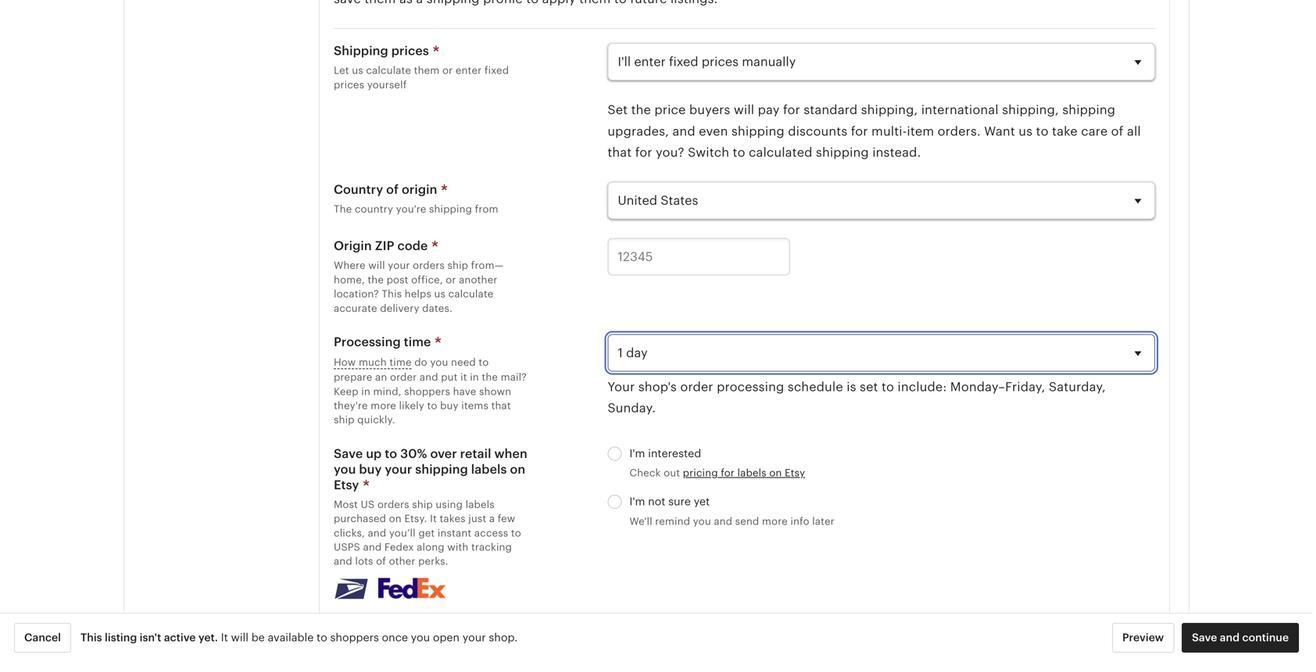 Task type: vqa. For each thing, say whether or not it's contained in the screenshot.
'labels' in the Save up to 30% over retail when you buy your shipping labels on Etsy
yes



Task type: locate. For each thing, give the bounding box(es) containing it.
1 horizontal spatial shipping,
[[1003, 103, 1059, 117]]

Origin ZIP code text field
[[608, 238, 790, 276]]

your
[[388, 260, 410, 272], [385, 462, 412, 477], [463, 632, 486, 644]]

your right open at the left of the page
[[463, 632, 486, 644]]

dates.
[[422, 302, 453, 314]]

1 vertical spatial prices
[[334, 79, 364, 91]]

2 horizontal spatial on
[[770, 467, 782, 479]]

0 horizontal spatial shipping,
[[861, 103, 918, 117]]

multi-
[[872, 124, 907, 138]]

1 horizontal spatial this
[[382, 288, 402, 300]]

will left pay
[[734, 103, 755, 117]]

prepare
[[334, 372, 373, 383]]

or inside let us calculate them or enter fixed prices yourself
[[443, 65, 453, 76]]

1 vertical spatial shoppers
[[330, 632, 379, 644]]

save for save and continue
[[1192, 632, 1218, 644]]

0 vertical spatial that
[[608, 145, 632, 160]]

this down "post"
[[382, 288, 402, 300]]

interested
[[648, 447, 702, 460]]

0 horizontal spatial more
[[371, 400, 396, 412]]

even
[[699, 124, 728, 138]]

orders up office,
[[413, 260, 445, 272]]

likely
[[399, 400, 425, 412]]

ship up another
[[448, 260, 468, 272]]

0 horizontal spatial save
[[334, 447, 363, 461]]

us for let
[[352, 65, 363, 76]]

labels inside most us orders ship using labels purchased on etsy. it takes just a few clicks, and you'll get instant access to usps and fedex along with tracking and lots of other perks.
[[466, 499, 495, 511]]

to right set
[[882, 380, 895, 394]]

you right once
[[411, 632, 430, 644]]

you inside i'm not sure yet we'll remind you and send more info later
[[693, 516, 711, 527]]

on up you'll
[[389, 513, 402, 525]]

1 vertical spatial will
[[369, 260, 385, 272]]

1 horizontal spatial order
[[681, 380, 714, 394]]

us for want
[[1019, 124, 1033, 138]]

labels down retail at the bottom left of page
[[471, 462, 507, 477]]

shoppers up "likely"
[[404, 386, 450, 397]]

i'm
[[630, 447, 645, 460], [630, 496, 645, 508]]

save inside save up to 30% over retail when you buy your shipping labels on etsy
[[334, 447, 363, 461]]

us up dates.
[[434, 288, 446, 300]]

0 vertical spatial orders
[[413, 260, 445, 272]]

prices up them
[[392, 44, 429, 58]]

on
[[510, 462, 526, 477], [770, 467, 782, 479], [389, 513, 402, 525]]

and down price
[[673, 124, 696, 138]]

shipping inside want us to take care of all that for you? switch to calculated shipping instead.
[[816, 145, 869, 160]]

order up mind,
[[390, 372, 417, 383]]

1 vertical spatial time
[[390, 357, 412, 368]]

1 horizontal spatial buy
[[440, 400, 459, 412]]

shop.
[[489, 632, 518, 644]]

that down upgrades, on the top of page
[[608, 145, 632, 160]]

set
[[608, 103, 628, 117]]

0 vertical spatial time
[[404, 335, 431, 349]]

info
[[791, 516, 810, 527]]

0 horizontal spatial the
[[368, 274, 384, 286]]

save left continue
[[1192, 632, 1218, 644]]

buy down up
[[359, 462, 382, 477]]

more inside do you need to prepare an order and put it in the mail? keep in mind, shoppers have shown they're more likely to buy items that ship quickly.
[[371, 400, 396, 412]]

0 vertical spatial save
[[334, 447, 363, 461]]

i'm up check in the bottom of the page
[[630, 447, 645, 460]]

calculated
[[749, 145, 813, 160]]

time up do
[[404, 335, 431, 349]]

1 vertical spatial that
[[492, 400, 511, 412]]

more down mind,
[[371, 400, 396, 412]]

ship down they're
[[334, 414, 355, 426]]

your inside where will your orders ship from— home, the post office, or another location? this helps us calculate accurate delivery dates.
[[388, 260, 410, 272]]

i'm not sure yet we'll remind you and send more info later
[[630, 496, 835, 527]]

buy
[[440, 400, 459, 412], [359, 462, 382, 477]]

and inside button
[[1220, 632, 1240, 644]]

order
[[390, 372, 417, 383], [681, 380, 714, 394]]

shipping down discounts
[[816, 145, 869, 160]]

0 horizontal spatial it
[[221, 632, 228, 644]]

ship inside where will your orders ship from— home, the post office, or another location? this helps us calculate accurate delivery dates.
[[448, 260, 468, 272]]

1 horizontal spatial save
[[1192, 632, 1218, 644]]

1 horizontal spatial ship
[[412, 499, 433, 511]]

0 horizontal spatial this
[[81, 632, 102, 644]]

and left send
[[714, 516, 733, 527]]

pay
[[758, 103, 780, 117]]

buy down have on the bottom of the page
[[440, 400, 459, 412]]

price
[[655, 103, 686, 117]]

0 vertical spatial calculate
[[366, 65, 411, 76]]

1 vertical spatial us
[[1019, 124, 1033, 138]]

all
[[1128, 124, 1142, 138]]

to
[[1037, 124, 1049, 138], [733, 145, 746, 160], [479, 357, 489, 368], [882, 380, 895, 394], [427, 400, 438, 412], [385, 447, 397, 461], [511, 527, 521, 539], [317, 632, 327, 644]]

switch
[[688, 145, 730, 160]]

shipping
[[1063, 103, 1116, 117], [732, 124, 785, 138], [816, 145, 869, 160], [429, 203, 472, 215], [415, 462, 468, 477]]

1 horizontal spatial will
[[369, 260, 385, 272]]

1 vertical spatial or
[[446, 274, 456, 286]]

your shop's order processing schedule is set to include:
[[608, 380, 951, 394]]

save inside button
[[1192, 632, 1218, 644]]

yet
[[694, 496, 710, 508]]

1 i'm from the top
[[630, 447, 645, 460]]

shipping, up multi-
[[861, 103, 918, 117]]

most
[[334, 499, 358, 511]]

the inside where will your orders ship from— home, the post office, or another location? this helps us calculate accurate delivery dates.
[[368, 274, 384, 286]]

it up get
[[430, 513, 437, 525]]

2 vertical spatial your
[[463, 632, 486, 644]]

calculate down another
[[449, 288, 494, 300]]

1 vertical spatial ship
[[334, 414, 355, 426]]

that
[[608, 145, 632, 160], [492, 400, 511, 412]]

0 vertical spatial prices
[[392, 44, 429, 58]]

of left all
[[1112, 124, 1124, 138]]

you inside do you need to prepare an order and put it in the mail? keep in mind, shoppers have shown they're more likely to buy items that ship quickly.
[[430, 357, 448, 368]]

for down upgrades, on the top of page
[[635, 145, 653, 160]]

that inside do you need to prepare an order and put it in the mail? keep in mind, shoppers have shown they're more likely to buy items that ship quickly.
[[492, 400, 511, 412]]

0 vertical spatial us
[[352, 65, 363, 76]]

in down "prepare"
[[361, 386, 371, 397]]

to inside most us orders ship using labels purchased on etsy. it takes just a few clicks, and you'll get instant access to usps and fedex along with tracking and lots of other perks.
[[511, 527, 521, 539]]

will left be on the bottom left of page
[[231, 632, 249, 644]]

and inside i'm not sure yet we'll remind you and send more info later
[[714, 516, 733, 527]]

1 vertical spatial calculate
[[449, 288, 494, 300]]

2 vertical spatial ship
[[412, 499, 433, 511]]

1 vertical spatial save
[[1192, 632, 1218, 644]]

you up most
[[334, 462, 356, 477]]

you up put
[[430, 357, 448, 368]]

on inside save up to 30% over retail when you buy your shipping labels on etsy
[[510, 462, 526, 477]]

order right shop's
[[681, 380, 714, 394]]

1 horizontal spatial calculate
[[449, 288, 494, 300]]

etsy up info
[[785, 467, 805, 479]]

your up "post"
[[388, 260, 410, 272]]

of inside most us orders ship using labels purchased on etsy. it takes just a few clicks, and you'll get instant access to usps and fedex along with tracking and lots of other perks.
[[376, 556, 386, 567]]

0 horizontal spatial etsy
[[334, 478, 359, 492]]

1 horizontal spatial shoppers
[[404, 386, 450, 397]]

shipping left from
[[429, 203, 472, 215]]

origin zip code
[[334, 239, 428, 253]]

etsy.
[[405, 513, 427, 525]]

home,
[[334, 274, 365, 286]]

0 horizontal spatial calculate
[[366, 65, 411, 76]]

it right yet.
[[221, 632, 228, 644]]

calculate up yourself
[[366, 65, 411, 76]]

2 horizontal spatial ship
[[448, 260, 468, 272]]

to down few
[[511, 527, 521, 539]]

0 vertical spatial i'm
[[630, 447, 645, 460]]

2 vertical spatial us
[[434, 288, 446, 300]]

0 vertical spatial your
[[388, 260, 410, 272]]

that down shown
[[492, 400, 511, 412]]

calculate inside let us calculate them or enter fixed prices yourself
[[366, 65, 411, 76]]

for right pricing
[[721, 467, 735, 479]]

0 horizontal spatial on
[[389, 513, 402, 525]]

1 horizontal spatial in
[[470, 372, 479, 383]]

do
[[415, 357, 428, 368]]

how
[[334, 357, 356, 368]]

schedule
[[788, 380, 844, 394]]

and
[[673, 124, 696, 138], [420, 372, 438, 383], [714, 516, 733, 527], [368, 527, 387, 539], [363, 541, 382, 553], [334, 556, 352, 567], [1220, 632, 1240, 644]]

on inside i'm interested check out pricing for labels on etsy
[[770, 467, 782, 479]]

of right the lots on the left
[[376, 556, 386, 567]]

on up i'm not sure yet we'll remind you and send more info later
[[770, 467, 782, 479]]

code
[[398, 239, 428, 253]]

it inside most us orders ship using labels purchased on etsy. it takes just a few clicks, and you'll get instant access to usps and fedex along with tracking and lots of other perks.
[[430, 513, 437, 525]]

1 vertical spatial orders
[[378, 499, 409, 511]]

1 horizontal spatial more
[[762, 516, 788, 527]]

0 horizontal spatial that
[[492, 400, 511, 412]]

ship up etsy.
[[412, 499, 433, 511]]

1 vertical spatial in
[[361, 386, 371, 397]]

buy inside do you need to prepare an order and put it in the mail? keep in mind, shoppers have shown they're more likely to buy items that ship quickly.
[[440, 400, 459, 412]]

ship
[[448, 260, 468, 272], [334, 414, 355, 426], [412, 499, 433, 511]]

for
[[783, 103, 801, 117], [851, 124, 868, 138], [635, 145, 653, 160], [721, 467, 735, 479]]

shop's
[[639, 380, 677, 394]]

shipping down over
[[415, 462, 468, 477]]

access
[[475, 527, 509, 539]]

0 horizontal spatial shoppers
[[330, 632, 379, 644]]

do you need to prepare an order and put it in the mail? keep in mind, shoppers have shown they're more likely to buy items that ship quickly.
[[334, 357, 527, 426]]

item
[[907, 124, 935, 138]]

your down 30%
[[385, 462, 412, 477]]

will inside where will your orders ship from— home, the post office, or another location? this helps us calculate accurate delivery dates.
[[369, 260, 385, 272]]

1 horizontal spatial us
[[434, 288, 446, 300]]

2 horizontal spatial will
[[734, 103, 755, 117]]

open
[[433, 632, 460, 644]]

fedex
[[385, 541, 414, 553]]

active
[[164, 632, 196, 644]]

will down origin zip code
[[369, 260, 385, 272]]

along
[[417, 541, 445, 553]]

shipping, up want
[[1003, 103, 1059, 117]]

get
[[419, 527, 435, 539]]

etsy inside save up to 30% over retail when you buy your shipping labels on etsy
[[334, 478, 359, 492]]

1 vertical spatial more
[[762, 516, 788, 527]]

save left up
[[334, 447, 363, 461]]

the inside set the price buyers will pay for standard shipping, international shipping, shipping upgrades, and even shipping discounts for multi-item orders.
[[631, 103, 651, 117]]

i'm for i'm interested
[[630, 447, 645, 460]]

1 horizontal spatial orders
[[413, 260, 445, 272]]

accurate
[[334, 302, 377, 314]]

us right want
[[1019, 124, 1033, 138]]

instead.
[[873, 145, 921, 160]]

take
[[1052, 124, 1078, 138]]

2 horizontal spatial the
[[631, 103, 651, 117]]

to right switch in the right of the page
[[733, 145, 746, 160]]

1 horizontal spatial that
[[608, 145, 632, 160]]

2 vertical spatial will
[[231, 632, 249, 644]]

0 vertical spatial it
[[430, 513, 437, 525]]

0 vertical spatial or
[[443, 65, 453, 76]]

etsy up most
[[334, 478, 359, 492]]

or
[[443, 65, 453, 76], [446, 274, 456, 286]]

1 horizontal spatial on
[[510, 462, 526, 477]]

i'm inside i'm not sure yet we'll remind you and send more info later
[[630, 496, 645, 508]]

or right office,
[[446, 274, 456, 286]]

0 vertical spatial this
[[382, 288, 402, 300]]

shoppers inside do you need to prepare an order and put it in the mail? keep in mind, shoppers have shown they're more likely to buy items that ship quickly.
[[404, 386, 450, 397]]

labels up "just"
[[466, 499, 495, 511]]

i'm inside i'm interested check out pricing for labels on etsy
[[630, 447, 645, 460]]

orders inside most us orders ship using labels purchased on etsy. it takes just a few clicks, and you'll get instant access to usps and fedex along with tracking and lots of other perks.
[[378, 499, 409, 511]]

to right need
[[479, 357, 489, 368]]

1 vertical spatial your
[[385, 462, 412, 477]]

orders.
[[938, 124, 981, 138]]

time left do
[[390, 357, 412, 368]]

will
[[734, 103, 755, 117], [369, 260, 385, 272], [231, 632, 249, 644]]

listing
[[105, 632, 137, 644]]

for right pay
[[783, 103, 801, 117]]

2 i'm from the top
[[630, 496, 645, 508]]

us right let
[[352, 65, 363, 76]]

to right available at left
[[317, 632, 327, 644]]

post
[[387, 274, 409, 286]]

1 horizontal spatial etsy
[[785, 467, 805, 479]]

and left continue
[[1220, 632, 1240, 644]]

0 horizontal spatial prices
[[334, 79, 364, 91]]

your
[[608, 380, 635, 394]]

retail
[[460, 447, 491, 461]]

1 horizontal spatial it
[[430, 513, 437, 525]]

in right it
[[470, 372, 479, 383]]

1 vertical spatial the
[[368, 274, 384, 286]]

0 vertical spatial will
[[734, 103, 755, 117]]

set
[[860, 380, 879, 394]]

of up country
[[386, 183, 399, 197]]

0 vertical spatial the
[[631, 103, 651, 117]]

on down when
[[510, 462, 526, 477]]

us inside let us calculate them or enter fixed prices yourself
[[352, 65, 363, 76]]

0 vertical spatial of
[[1112, 124, 1124, 138]]

international
[[922, 103, 999, 117]]

us inside want us to take care of all that for you? switch to calculated shipping instead.
[[1019, 124, 1033, 138]]

0 horizontal spatial orders
[[378, 499, 409, 511]]

the up shown
[[482, 372, 498, 383]]

prices down let
[[334, 79, 364, 91]]

0 horizontal spatial ship
[[334, 414, 355, 426]]

1 vertical spatial i'm
[[630, 496, 645, 508]]

1 horizontal spatial the
[[482, 372, 498, 383]]

1 vertical spatial buy
[[359, 462, 382, 477]]

zip
[[375, 239, 395, 253]]

this
[[382, 288, 402, 300], [81, 632, 102, 644]]

i'm left not
[[630, 496, 645, 508]]

the up upgrades, on the top of page
[[631, 103, 651, 117]]

prices
[[392, 44, 429, 58], [334, 79, 364, 91]]

delivery
[[380, 302, 420, 314]]

to right up
[[385, 447, 397, 461]]

0 vertical spatial shoppers
[[404, 386, 450, 397]]

on inside most us orders ship using labels purchased on etsy. it takes just a few clicks, and you'll get instant access to usps and fedex along with tracking and lots of other perks.
[[389, 513, 402, 525]]

and up the lots on the left
[[363, 541, 382, 553]]

you down yet
[[693, 516, 711, 527]]

upgrades,
[[608, 124, 669, 138]]

check
[[630, 467, 661, 479]]

0 horizontal spatial us
[[352, 65, 363, 76]]

or right them
[[443, 65, 453, 76]]

calculate
[[366, 65, 411, 76], [449, 288, 494, 300]]

2 vertical spatial of
[[376, 556, 386, 567]]

2 horizontal spatial us
[[1019, 124, 1033, 138]]

other
[[389, 556, 416, 567]]

more
[[371, 400, 396, 412], [762, 516, 788, 527]]

orders right us
[[378, 499, 409, 511]]

0 horizontal spatial buy
[[359, 462, 382, 477]]

shoppers left once
[[330, 632, 379, 644]]

more left info
[[762, 516, 788, 527]]

1 horizontal spatial prices
[[392, 44, 429, 58]]

0 horizontal spatial order
[[390, 372, 417, 383]]

labels up i'm not sure yet we'll remind you and send more info later
[[738, 467, 767, 479]]

and down do
[[420, 372, 438, 383]]

2 vertical spatial the
[[482, 372, 498, 383]]

the left "post"
[[368, 274, 384, 286]]

0 vertical spatial more
[[371, 400, 396, 412]]

this left listing on the left bottom of page
[[81, 632, 102, 644]]

0 vertical spatial buy
[[440, 400, 459, 412]]

0 vertical spatial ship
[[448, 260, 468, 272]]



Task type: describe. For each thing, give the bounding box(es) containing it.
preview button
[[1113, 623, 1175, 653]]

us inside where will your orders ship from— home, the post office, or another location? this helps us calculate accurate delivery dates.
[[434, 288, 446, 300]]

how much time
[[334, 357, 412, 368]]

and inside do you need to prepare an order and put it in the mail? keep in mind, shoppers have shown they're more likely to buy items that ship quickly.
[[420, 372, 438, 383]]

with
[[447, 541, 469, 553]]

enter
[[456, 65, 482, 76]]

when
[[495, 447, 528, 461]]

labels inside save up to 30% over retail when you buy your shipping labels on etsy
[[471, 462, 507, 477]]

1 vertical spatial this
[[81, 632, 102, 644]]

over
[[430, 447, 457, 461]]

is
[[847, 380, 857, 394]]

this listing isn't active yet. it will be available to shoppers once you open your shop.
[[81, 632, 518, 644]]

keep
[[334, 386, 359, 397]]

processing
[[334, 335, 401, 349]]

mail?
[[501, 372, 527, 383]]

1 shipping, from the left
[[861, 103, 918, 117]]

country
[[334, 183, 383, 197]]

.
[[652, 401, 656, 415]]

mind,
[[373, 386, 402, 397]]

include:
[[898, 380, 947, 394]]

and down usps
[[334, 556, 352, 567]]

you'll
[[389, 527, 416, 539]]

a
[[489, 513, 495, 525]]

helps
[[405, 288, 432, 300]]

save and continue button
[[1182, 623, 1300, 653]]

you?
[[656, 145, 685, 160]]

calculate inside where will your orders ship from— home, the post office, or another location? this helps us calculate accurate delivery dates.
[[449, 288, 494, 300]]

us
[[361, 499, 375, 511]]

shipping up the care on the right top of page
[[1063, 103, 1116, 117]]

it
[[461, 372, 467, 383]]

the
[[334, 203, 352, 215]]

to left take
[[1037, 124, 1049, 138]]

0 horizontal spatial in
[[361, 386, 371, 397]]

using
[[436, 499, 463, 511]]

and down purchased
[[368, 527, 387, 539]]

the inside do you need to prepare an order and put it in the mail? keep in mind, shoppers have shown they're more likely to buy items that ship quickly.
[[482, 372, 498, 383]]

your inside save up to 30% over retail when you buy your shipping labels on etsy
[[385, 462, 412, 477]]

you inside save up to 30% over retail when you buy your shipping labels on etsy
[[334, 462, 356, 477]]

where
[[334, 260, 366, 272]]

orders inside where will your orders ship from— home, the post office, or another location? this helps us calculate accurate delivery dates.
[[413, 260, 445, 272]]

have
[[453, 386, 477, 397]]

out
[[664, 467, 680, 479]]

to right "likely"
[[427, 400, 438, 412]]

yourself
[[367, 79, 407, 91]]

etsy inside i'm interested check out pricing for labels on etsy
[[785, 467, 805, 479]]

save up to 30% over retail when you buy your shipping labels on etsy
[[334, 447, 528, 492]]

saturday,
[[1049, 380, 1106, 394]]

monday–friday,
[[951, 380, 1046, 394]]

just
[[469, 513, 487, 525]]

shipping down pay
[[732, 124, 785, 138]]

yet.
[[198, 632, 218, 644]]

of inside want us to take care of all that for you? switch to calculated shipping instead.
[[1112, 124, 1124, 138]]

you're
[[396, 203, 426, 215]]

will inside set the price buyers will pay for standard shipping, international shipping, shipping upgrades, and even shipping discounts for multi-item orders.
[[734, 103, 755, 117]]

save for save up to 30% over retail when you buy your shipping labels on etsy
[[334, 447, 363, 461]]

office,
[[411, 274, 443, 286]]

30%
[[400, 447, 427, 461]]

location?
[[334, 288, 379, 300]]

ship inside do you need to prepare an order and put it in the mail? keep in mind, shoppers have shown they're more likely to buy items that ship quickly.
[[334, 414, 355, 426]]

prices inside let us calculate them or enter fixed prices yourself
[[334, 79, 364, 91]]

ship inside most us orders ship using labels purchased on etsy. it takes just a few clicks, and you'll get instant access to usps and fedex along with tracking and lots of other perks.
[[412, 499, 433, 511]]

on for us
[[389, 513, 402, 525]]

processing time
[[334, 335, 431, 349]]

preview
[[1123, 632, 1165, 644]]

an
[[375, 372, 387, 383]]

later
[[813, 516, 835, 527]]

order inside do you need to prepare an order and put it in the mail? keep in mind, shoppers have shown they're more likely to buy items that ship quickly.
[[390, 372, 417, 383]]

put
[[441, 372, 458, 383]]

i'm for i'm not sure yet
[[630, 496, 645, 508]]

more inside i'm not sure yet we'll remind you and send more info later
[[762, 516, 788, 527]]

want
[[985, 124, 1016, 138]]

available
[[268, 632, 314, 644]]

lots
[[355, 556, 373, 567]]

quickly.
[[357, 414, 395, 426]]

1 vertical spatial of
[[386, 183, 399, 197]]

buy inside save up to 30% over retail when you buy your shipping labels on etsy
[[359, 462, 382, 477]]

need
[[451, 357, 476, 368]]

discounts
[[788, 124, 848, 138]]

time inside how much time button
[[390, 357, 412, 368]]

them
[[414, 65, 440, 76]]

for inside i'm interested check out pricing for labels on etsy
[[721, 467, 735, 479]]

on for interested
[[770, 467, 782, 479]]

or inside where will your orders ship from— home, the post office, or another location? this helps us calculate accurate delivery dates.
[[446, 274, 456, 286]]

be
[[252, 632, 265, 644]]

to inside save up to 30% over retail when you buy your shipping labels on etsy
[[385, 447, 397, 461]]

shipping inside save up to 30% over retail when you buy your shipping labels on etsy
[[415, 462, 468, 477]]

sunday
[[608, 401, 652, 415]]

2 shipping, from the left
[[1003, 103, 1059, 117]]

usps
[[334, 541, 360, 553]]

we'll
[[630, 516, 653, 527]]

not
[[648, 496, 666, 508]]

country of origin
[[334, 183, 438, 197]]

origin
[[402, 183, 438, 197]]

remind
[[655, 516, 691, 527]]

this inside where will your orders ship from— home, the post office, or another location? this helps us calculate accurate delivery dates.
[[382, 288, 402, 300]]

for inside want us to take care of all that for you? switch to calculated shipping instead.
[[635, 145, 653, 160]]

continue
[[1243, 632, 1289, 644]]

items
[[462, 400, 489, 412]]

for left multi-
[[851, 124, 868, 138]]

labels inside i'm interested check out pricing for labels on etsy
[[738, 467, 767, 479]]

pricing
[[683, 467, 718, 479]]

i'm interested check out pricing for labels on etsy
[[630, 447, 805, 479]]

shipping prices
[[334, 44, 429, 58]]

1 vertical spatial it
[[221, 632, 228, 644]]

and inside set the price buyers will pay for standard shipping, international shipping, shipping upgrades, and even shipping discounts for multi-item orders.
[[673, 124, 696, 138]]

cancel button
[[14, 623, 71, 653]]

fixed
[[485, 65, 509, 76]]

send
[[736, 516, 760, 527]]

care
[[1082, 124, 1108, 138]]

shipping
[[334, 44, 388, 58]]

pricing for labels on etsy link
[[683, 467, 805, 479]]

most us orders ship using labels purchased on etsy. it takes just a few clicks, and you'll get instant access to usps and fedex along with tracking and lots of other perks.
[[334, 499, 521, 567]]

the country you're shipping from
[[334, 203, 499, 215]]

sure
[[669, 496, 691, 508]]

from—
[[471, 260, 504, 272]]

clicks,
[[334, 527, 365, 539]]

that inside want us to take care of all that for you? switch to calculated shipping instead.
[[608, 145, 632, 160]]

standard
[[804, 103, 858, 117]]

buyers
[[690, 103, 731, 117]]

0 vertical spatial in
[[470, 372, 479, 383]]

shown
[[479, 386, 512, 397]]

0 horizontal spatial will
[[231, 632, 249, 644]]



